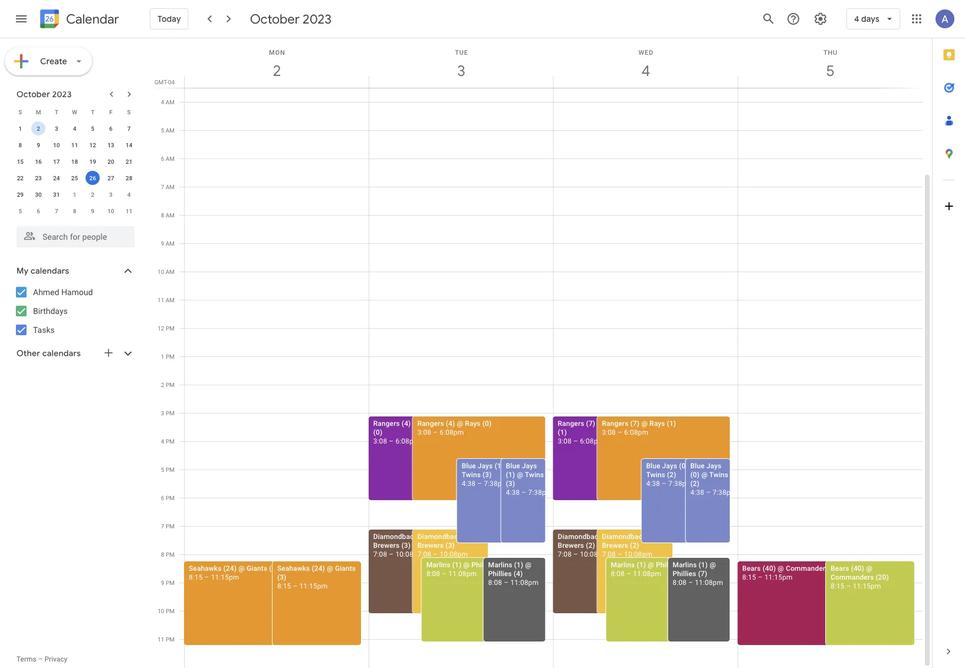 Task type: locate. For each thing, give the bounding box(es) containing it.
pm up 6 pm
[[166, 467, 175, 474]]

mon
[[269, 49, 285, 56]]

7
[[127, 125, 131, 132], [161, 183, 164, 191], [55, 208, 58, 215], [161, 523, 164, 530]]

7 pm
[[161, 523, 175, 530]]

3 column header
[[369, 38, 554, 88]]

7 for 7 am
[[161, 183, 164, 191]]

6 pm from the top
[[166, 467, 175, 474]]

t left f
[[91, 109, 95, 116]]

4 down gmt-
[[161, 99, 164, 106]]

4 blue from the left
[[690, 462, 705, 470]]

diamondbacks inside diamondbacks (5) @ brewers (2) 7:08 – 10:08pm
[[558, 533, 606, 541]]

23 element
[[31, 171, 45, 185]]

brewers inside diamondbacks (5) @ brewers (2) 7:08 – 10:08pm marlins (1) @ phillies (7) 8:08 – 11:08pm
[[602, 542, 628, 550]]

14 element
[[122, 138, 136, 152]]

pm up '2 pm'
[[166, 353, 175, 360]]

pm for 1 pm
[[166, 353, 175, 360]]

10:08pm for diamondbacks (6) @ brewers (3) 7:08 – 10:08pm
[[395, 551, 424, 559]]

3 rays from the left
[[605, 420, 621, 428]]

19 element
[[86, 155, 100, 169]]

7:08 for diamondbacks (6) @ brewers (3) 7:08 – 10:08pm marlins (1) @ phillies (4) 8:08 – 11:08pm
[[417, 551, 431, 559]]

2 row from the top
[[11, 120, 138, 137]]

7 up 14 element
[[127, 125, 131, 132]]

october
[[250, 11, 300, 27], [17, 89, 50, 100]]

2 7:08 from the left
[[417, 551, 431, 559]]

4 rangers from the left
[[602, 420, 629, 428]]

7:38pm
[[484, 480, 508, 488], [668, 480, 693, 488], [528, 489, 552, 497], [713, 489, 737, 497]]

2 down m
[[37, 125, 40, 132]]

10 inside 10 element
[[53, 142, 60, 149]]

giants
[[247, 565, 267, 573], [335, 565, 356, 573]]

(1) inside "diamondbacks (6) @ brewers (3) 7:08 – 10:08pm marlins (1) @ phillies (4) 8:08 – 11:08pm"
[[452, 561, 461, 570]]

2 diamondbacks from the left
[[417, 533, 465, 541]]

8 pm from the top
[[166, 523, 175, 530]]

4
[[854, 14, 859, 24], [641, 61, 649, 81], [161, 99, 164, 106], [73, 125, 76, 132], [127, 191, 131, 198], [161, 438, 164, 445]]

1 horizontal spatial 2023
[[303, 11, 332, 27]]

6 row from the top
[[11, 186, 138, 203]]

pm up 3 pm
[[166, 382, 175, 389]]

0 vertical spatial october 2023
[[250, 11, 332, 27]]

november 11 element
[[122, 204, 136, 218]]

2 am from the top
[[166, 127, 175, 134]]

1 horizontal spatial 1
[[73, 191, 76, 198]]

4 am from the top
[[166, 183, 175, 191]]

9 up 16 element
[[37, 142, 40, 149]]

other
[[17, 349, 40, 359]]

21
[[126, 158, 132, 165]]

pm for 9 pm
[[166, 580, 175, 587]]

2 down mon
[[272, 61, 280, 81]]

11 up 18
[[71, 142, 78, 149]]

2 (40) from the left
[[851, 565, 864, 573]]

28 element
[[122, 171, 136, 185]]

0 vertical spatial (20)
[[831, 565, 844, 573]]

0 vertical spatial 12
[[89, 142, 96, 149]]

create
[[40, 56, 67, 67]]

11 for november 11 element
[[126, 208, 132, 215]]

1 vertical spatial 2023
[[52, 89, 72, 100]]

4 down wed
[[641, 61, 649, 81]]

rangers
[[373, 420, 400, 428], [417, 420, 444, 428], [558, 420, 584, 428], [602, 420, 629, 428]]

0 horizontal spatial 2023
[[52, 89, 72, 100]]

pm up 8 pm
[[166, 523, 175, 530]]

5 link
[[817, 57, 844, 84]]

6 inside november 6 element
[[37, 208, 40, 215]]

4 twins from the left
[[709, 471, 729, 479]]

october up m
[[17, 89, 50, 100]]

7 up 8 pm
[[161, 523, 164, 530]]

pm for 8 pm
[[166, 552, 175, 559]]

2 t from the left
[[91, 109, 95, 116]]

8 down 7 am
[[161, 212, 164, 219]]

calendars
[[31, 266, 69, 277], [42, 349, 81, 359]]

– inside diamondbacks (6) @ brewers (3) 7:08 – 10:08pm
[[389, 551, 394, 559]]

4 inside 4 days popup button
[[854, 14, 859, 24]]

2 brewers from the left
[[417, 542, 444, 550]]

1 t from the left
[[55, 109, 58, 116]]

5 pm from the top
[[166, 438, 175, 445]]

26, today element
[[86, 171, 100, 185]]

1 am from the top
[[166, 99, 175, 106]]

terms – privacy
[[17, 656, 67, 664]]

2 (6) from the left
[[467, 533, 476, 541]]

pm for 12 pm
[[166, 325, 175, 332]]

pm up 1 pm
[[166, 325, 175, 332]]

@ inside marlins (1) @ phillies (7) 8:08 – 11:08pm
[[710, 561, 716, 570]]

11 down 10 am
[[158, 297, 164, 304]]

diamondbacks inside diamondbacks (6) @ brewers (3) 7:08 – 10:08pm
[[373, 533, 421, 541]]

brewers for diamondbacks (6) @ brewers (3) 7:08 – 10:08pm marlins (1) @ phillies (4) 8:08 – 11:08pm
[[417, 542, 444, 550]]

5 column header
[[738, 38, 923, 88]]

(3) inside diamondbacks (6) @ brewers (3) 7:08 – 10:08pm
[[401, 542, 411, 550]]

1 pm from the top
[[166, 325, 175, 332]]

rangers (7) @ rays (1) 3:08 – 6:08pm rangers (7) @ rays (1) 3:08 – 6:08pm blue jays (0) @ twins (2) 4:38 – 7:38pm blue jays (0) @ twins (2) 4:38 – 7:38pm
[[558, 420, 737, 497]]

(7)
[[586, 420, 595, 428], [630, 420, 640, 428], [681, 561, 691, 570], [698, 570, 707, 578]]

november 3 element
[[104, 188, 118, 202]]

1 brewers from the left
[[373, 542, 400, 550]]

1 horizontal spatial giants
[[335, 565, 356, 573]]

9 up 10 pm
[[161, 580, 164, 587]]

1 vertical spatial commanders
[[831, 574, 874, 582]]

10:08pm inside "diamondbacks (6) @ brewers (3) 7:08 – 10:08pm marlins (1) @ phillies (4) 8:08 – 11:08pm"
[[440, 551, 468, 559]]

3 10:08pm from the left
[[580, 551, 608, 559]]

3 pm from the top
[[166, 382, 175, 389]]

3 diamondbacks from the left
[[558, 533, 606, 541]]

3 7:08 from the left
[[558, 551, 572, 559]]

tue
[[455, 49, 468, 56]]

(1) inside marlins (1) @ phillies (7) 8:08 – 11:08pm
[[699, 561, 708, 570]]

calendars down tasks
[[42, 349, 81, 359]]

4 marlins from the left
[[673, 561, 697, 570]]

(6) inside "diamondbacks (6) @ brewers (3) 7:08 – 10:08pm marlins (1) @ phillies (4) 8:08 – 11:08pm"
[[467, 533, 476, 541]]

10 up 11 am
[[158, 268, 164, 276]]

1
[[19, 125, 22, 132], [73, 191, 76, 198], [161, 353, 164, 360]]

row
[[11, 104, 138, 120], [11, 120, 138, 137], [11, 137, 138, 153], [11, 153, 138, 170], [11, 170, 138, 186], [11, 186, 138, 203], [11, 203, 138, 219]]

row containing 1
[[11, 120, 138, 137]]

am down 7 am
[[166, 212, 175, 219]]

commanders
[[786, 565, 829, 573], [831, 574, 874, 582]]

6 down 5 pm
[[161, 495, 164, 502]]

brewers inside diamondbacks (6) @ brewers (3) 7:08 – 10:08pm
[[373, 542, 400, 550]]

rays
[[421, 420, 436, 428], [465, 420, 481, 428], [605, 420, 621, 428], [650, 420, 665, 428]]

6 am from the top
[[166, 240, 175, 247]]

row containing s
[[11, 104, 138, 120]]

6 for 6 am
[[161, 155, 164, 162]]

8 for november 8 "element"
[[73, 208, 76, 215]]

10 inside november 10 'element'
[[107, 208, 114, 215]]

5 up 12 element
[[91, 125, 94, 132]]

11 am
[[158, 297, 175, 304]]

1 diamondbacks from the left
[[373, 533, 421, 541]]

november 8 element
[[68, 204, 82, 218]]

8 am from the top
[[166, 297, 175, 304]]

am down 9 am at top left
[[166, 268, 175, 276]]

6 for 6 pm
[[161, 495, 164, 502]]

0 horizontal spatial (40)
[[763, 565, 776, 573]]

0 vertical spatial calendars
[[31, 266, 69, 277]]

pm down 9 pm
[[166, 608, 175, 615]]

0 horizontal spatial t
[[55, 109, 58, 116]]

0 horizontal spatial 12
[[89, 142, 96, 149]]

bears (40) @ commanders (20) 8:15 – 11:15pm
[[742, 565, 844, 582], [831, 565, 889, 591]]

pm
[[166, 325, 175, 332], [166, 353, 175, 360], [166, 382, 175, 389], [166, 410, 175, 417], [166, 438, 175, 445], [166, 467, 175, 474], [166, 495, 175, 502], [166, 523, 175, 530], [166, 552, 175, 559], [166, 580, 175, 587], [166, 608, 175, 615], [166, 637, 175, 644]]

8:08 down "diamondbacks (6) @ brewers (3) 7:08 – 10:08pm marlins (1) @ phillies (4) 8:08 – 11:08pm" on the bottom
[[488, 579, 502, 587]]

row up the november 1 element
[[11, 170, 138, 186]]

4 am
[[161, 99, 175, 106]]

@ inside diamondbacks (6) @ brewers (3) 7:08 – 10:08pm
[[434, 533, 440, 541]]

1 (6) from the left
[[423, 533, 432, 541]]

10 up "11 pm"
[[158, 608, 164, 615]]

12 up 19
[[89, 142, 96, 149]]

pm up 4 pm
[[166, 410, 175, 417]]

10 pm from the top
[[166, 580, 175, 587]]

8:08 down diamondbacks (5) @ brewers (2) 7:08 – 10:08pm marlins (1) @ phillies (7) 8:08 – 11:08pm
[[673, 579, 687, 587]]

phillies inside marlins (1) @ phillies (7) 8:08 – 11:08pm
[[673, 570, 696, 578]]

1 7:08 from the left
[[373, 551, 387, 559]]

4 10:08pm from the left
[[624, 551, 652, 559]]

7 down 31 element
[[55, 208, 58, 215]]

2 up 3 pm
[[161, 382, 164, 389]]

4 jays from the left
[[706, 462, 722, 470]]

11 down 10 pm
[[158, 637, 164, 644]]

0 horizontal spatial (24)
[[223, 565, 237, 573]]

bears
[[742, 565, 761, 573], [831, 565, 849, 573]]

2 marlins from the left
[[488, 561, 512, 570]]

0 horizontal spatial commanders
[[786, 565, 829, 573]]

s left m
[[18, 109, 22, 116]]

row up 18 element
[[11, 137, 138, 153]]

18
[[71, 158, 78, 165]]

pm down 7 pm
[[166, 552, 175, 559]]

11 for 11 pm
[[158, 637, 164, 644]]

0 horizontal spatial giants
[[247, 565, 267, 573]]

am for 7 am
[[166, 183, 175, 191]]

12 down 11 am
[[158, 325, 164, 332]]

– inside marlins (1) @ phillies (4) 8:08 – 11:08pm
[[504, 579, 509, 587]]

1 left 2 cell
[[19, 125, 22, 132]]

november 10 element
[[104, 204, 118, 218]]

blue
[[462, 462, 476, 470], [506, 462, 520, 470], [646, 462, 660, 470], [690, 462, 705, 470]]

s right f
[[127, 109, 131, 116]]

7:08 inside "diamondbacks (6) @ brewers (3) 7:08 – 10:08pm marlins (1) @ phillies (4) 8:08 – 11:08pm"
[[417, 551, 431, 559]]

1 seahawks from the left
[[189, 565, 222, 573]]

12 inside row group
[[89, 142, 96, 149]]

pm for 2 pm
[[166, 382, 175, 389]]

2 seahawks from the left
[[277, 565, 310, 573]]

4 pm from the top
[[166, 410, 175, 417]]

row down w
[[11, 120, 138, 137]]

8:08 down diamondbacks (6) @ brewers (3) 7:08 – 10:08pm
[[426, 570, 440, 578]]

row up the "11" element
[[11, 104, 138, 120]]

4 7:08 from the left
[[602, 551, 616, 559]]

diamondbacks inside diamondbacks (5) @ brewers (2) 7:08 – 10:08pm marlins (1) @ phillies (7) 8:08 – 11:08pm
[[602, 533, 650, 541]]

add other calendars image
[[103, 347, 114, 359]]

0 horizontal spatial (6)
[[423, 533, 432, 541]]

rangers (4) @ rays (0) 3:08 – 6:08pm rangers (4) @ rays (0) 3:08 – 6:08pm blue jays (1) @ twins (3) 4:38 – 7:38pm blue jays (1) @ twins (3) 4:38 – 7:38pm
[[373, 420, 552, 497]]

2 inside mon 2
[[272, 61, 280, 81]]

mon 2
[[269, 49, 285, 81]]

f
[[109, 109, 112, 116]]

(7) inside diamondbacks (5) @ brewers (2) 7:08 – 10:08pm marlins (1) @ phillies (7) 8:08 – 11:08pm
[[681, 561, 691, 570]]

(5) for diamondbacks (5) @ brewers (2) 7:08 – 10:08pm marlins (1) @ phillies (7) 8:08 – 11:08pm
[[652, 533, 661, 541]]

row down the november 1 element
[[11, 203, 138, 219]]

am for 5 am
[[166, 127, 175, 134]]

25 element
[[68, 171, 82, 185]]

5 down 4 am
[[161, 127, 164, 134]]

(5) inside diamondbacks (5) @ brewers (2) 7:08 – 10:08pm marlins (1) @ phillies (7) 8:08 – 11:08pm
[[652, 533, 661, 541]]

4 up 5 pm
[[161, 438, 164, 445]]

30
[[35, 191, 42, 198]]

0 horizontal spatial (20)
[[831, 565, 844, 573]]

3 blue from the left
[[646, 462, 660, 470]]

2 (5) from the left
[[652, 533, 661, 541]]

row group containing 1
[[11, 120, 138, 219]]

9
[[37, 142, 40, 149], [91, 208, 94, 215], [161, 240, 164, 247], [161, 580, 164, 587]]

marlins
[[426, 561, 450, 570], [488, 561, 512, 570], [611, 561, 635, 570], [673, 561, 697, 570]]

0 horizontal spatial s
[[18, 109, 22, 116]]

6
[[109, 125, 113, 132], [161, 155, 164, 162], [37, 208, 40, 215], [161, 495, 164, 502]]

0 horizontal spatial october 2023
[[17, 89, 72, 100]]

9 for 9 pm
[[161, 580, 164, 587]]

pm up 5 pm
[[166, 438, 175, 445]]

7:08 inside diamondbacks (5) @ brewers (2) 7:08 – 10:08pm marlins (1) @ phillies (7) 8:08 – 11:08pm
[[602, 551, 616, 559]]

1 10:08pm from the left
[[395, 551, 424, 559]]

3 marlins from the left
[[611, 561, 635, 570]]

tab list
[[933, 38, 965, 636]]

12 pm from the top
[[166, 637, 175, 644]]

10 down november 3 element
[[107, 208, 114, 215]]

25
[[71, 175, 78, 182]]

24 element
[[49, 171, 64, 185]]

8 inside "element"
[[73, 208, 76, 215]]

10:08pm for diamondbacks (6) @ brewers (3) 7:08 – 10:08pm marlins (1) @ phillies (4) 8:08 – 11:08pm
[[440, 551, 468, 559]]

11 pm from the top
[[166, 608, 175, 615]]

9 am
[[161, 240, 175, 247]]

1 horizontal spatial (5)
[[652, 533, 661, 541]]

am up 8 am
[[166, 183, 175, 191]]

8:08 inside marlins (1) @ phillies (4) 8:08 – 11:08pm
[[488, 579, 502, 587]]

(20)
[[831, 565, 844, 573], [876, 574, 889, 582]]

10:08pm
[[395, 551, 424, 559], [440, 551, 468, 559], [580, 551, 608, 559], [624, 551, 652, 559]]

phillies inside diamondbacks (5) @ brewers (2) 7:08 – 10:08pm marlins (1) @ phillies (7) 8:08 – 11:08pm
[[656, 561, 680, 570]]

diamondbacks inside "diamondbacks (6) @ brewers (3) 7:08 – 10:08pm marlins (1) @ phillies (4) 8:08 – 11:08pm"
[[417, 533, 465, 541]]

4 down 28 element
[[127, 191, 131, 198]]

1 down 12 pm
[[161, 353, 164, 360]]

october 2023 up m
[[17, 89, 72, 100]]

calendar
[[66, 11, 119, 27]]

1 horizontal spatial seahawks
[[277, 565, 310, 573]]

(1)
[[667, 420, 676, 428], [558, 429, 567, 437], [495, 462, 504, 470], [506, 471, 515, 479], [452, 561, 461, 570], [514, 561, 523, 570], [637, 561, 646, 570], [699, 561, 708, 570]]

18 element
[[68, 155, 82, 169]]

1 horizontal spatial bears
[[831, 565, 849, 573]]

brewers
[[373, 542, 400, 550], [417, 542, 444, 550], [558, 542, 584, 550], [602, 542, 628, 550]]

am down 8 am
[[166, 240, 175, 247]]

4 inside wed 4
[[641, 61, 649, 81]]

28
[[126, 175, 132, 182]]

1 bears (40) @ commanders (20) 8:15 – 11:15pm from the left
[[742, 565, 844, 582]]

7 row from the top
[[11, 203, 138, 219]]

brewers inside diamondbacks (5) @ brewers (2) 7:08 – 10:08pm
[[558, 542, 584, 550]]

marlins (1) @ phillies (7) 8:08 – 11:08pm
[[673, 561, 723, 587]]

@ inside marlins (1) @ phillies (4) 8:08 – 11:08pm
[[525, 561, 532, 570]]

pm down 8 pm
[[166, 580, 175, 587]]

(2) inside diamondbacks (5) @ brewers (2) 7:08 – 10:08pm marlins (1) @ phillies (7) 8:08 – 11:08pm
[[630, 542, 639, 550]]

1 horizontal spatial (20)
[[876, 574, 889, 582]]

diamondbacks (6) @ brewers (3) 7:08 – 10:08pm
[[373, 533, 440, 559]]

1 vertical spatial 12
[[158, 325, 164, 332]]

(6) for diamondbacks (6) @ brewers (3) 7:08 – 10:08pm
[[423, 533, 432, 541]]

None search field
[[0, 222, 146, 248]]

11:08pm inside "diamondbacks (6) @ brewers (3) 7:08 – 10:08pm marlins (1) @ phillies (4) 8:08 – 11:08pm"
[[449, 570, 477, 578]]

7 up 8 am
[[161, 183, 164, 191]]

5 down thu
[[825, 61, 834, 81]]

10:08pm inside diamondbacks (5) @ brewers (2) 7:08 – 10:08pm marlins (1) @ phillies (7) 8:08 – 11:08pm
[[624, 551, 652, 559]]

5 am from the top
[[166, 212, 175, 219]]

6:08pm
[[440, 429, 464, 437], [624, 429, 648, 437], [395, 437, 420, 446], [580, 437, 604, 446]]

7:08 for diamondbacks (5) @ brewers (2) 7:08 – 10:08pm
[[558, 551, 572, 559]]

1 horizontal spatial october
[[250, 11, 300, 27]]

9 down november 2 element
[[91, 208, 94, 215]]

my calendars list
[[2, 283, 146, 340]]

am down 4 am
[[166, 127, 175, 134]]

grid
[[151, 38, 932, 669]]

1 jays from the left
[[478, 462, 493, 470]]

3 am from the top
[[166, 155, 175, 162]]

9 up 10 am
[[161, 240, 164, 247]]

(40)
[[763, 565, 776, 573], [851, 565, 864, 573]]

1 for the november 1 element
[[73, 191, 76, 198]]

my
[[17, 266, 29, 277]]

4 for november 4 element
[[127, 191, 131, 198]]

1 horizontal spatial s
[[127, 109, 131, 116]]

7:08 inside diamondbacks (5) @ brewers (2) 7:08 – 10:08pm
[[558, 551, 572, 559]]

7:08 for diamondbacks (5) @ brewers (2) 7:08 – 10:08pm marlins (1) @ phillies (7) 8:08 – 11:08pm
[[602, 551, 616, 559]]

october 2023 up mon
[[250, 11, 332, 27]]

9 pm from the top
[[166, 552, 175, 559]]

2 column header
[[184, 38, 369, 88]]

0 vertical spatial commanders
[[786, 565, 829, 573]]

2 pm
[[161, 382, 175, 389]]

(5) inside diamondbacks (5) @ brewers (2) 7:08 – 10:08pm
[[608, 533, 617, 541]]

4 for 4 days
[[854, 14, 859, 24]]

5 for 5 am
[[161, 127, 164, 134]]

5 up 6 pm
[[161, 467, 164, 474]]

calendars up ahmed
[[31, 266, 69, 277]]

brewers for diamondbacks (6) @ brewers (3) 7:08 – 10:08pm
[[373, 542, 400, 550]]

3 up 10 element
[[55, 125, 58, 132]]

1 horizontal spatial (40)
[[851, 565, 864, 573]]

october 2023 grid
[[11, 104, 138, 219]]

31 element
[[49, 188, 64, 202]]

2023
[[303, 11, 332, 27], [52, 89, 72, 100]]

15 element
[[13, 155, 27, 169]]

1 marlins from the left
[[426, 561, 450, 570]]

10 for 10 element
[[53, 142, 60, 149]]

5 row from the top
[[11, 170, 138, 186]]

privacy
[[45, 656, 67, 664]]

row containing 8
[[11, 137, 138, 153]]

2 10:08pm from the left
[[440, 551, 468, 559]]

10 up 17
[[53, 142, 60, 149]]

4 inside november 4 element
[[127, 191, 131, 198]]

am
[[166, 99, 175, 106], [166, 127, 175, 134], [166, 155, 175, 162], [166, 183, 175, 191], [166, 212, 175, 219], [166, 240, 175, 247], [166, 268, 175, 276], [166, 297, 175, 304]]

21 element
[[122, 155, 136, 169]]

7:08
[[373, 551, 387, 559], [417, 551, 431, 559], [558, 551, 572, 559], [602, 551, 616, 559]]

24
[[53, 175, 60, 182]]

4 brewers from the left
[[602, 542, 628, 550]]

s
[[18, 109, 22, 116], [127, 109, 131, 116]]

12 for 12 pm
[[158, 325, 164, 332]]

6 down 30 element
[[37, 208, 40, 215]]

4 row from the top
[[11, 153, 138, 170]]

12 inside grid
[[158, 325, 164, 332]]

(6)
[[423, 533, 432, 541], [467, 533, 476, 541]]

pm for 11 pm
[[166, 637, 175, 644]]

3 down tue
[[456, 61, 465, 81]]

am down 04
[[166, 99, 175, 106]]

1 horizontal spatial october 2023
[[250, 11, 332, 27]]

am up 12 pm
[[166, 297, 175, 304]]

0 horizontal spatial seahawks
[[189, 565, 222, 573]]

1 up november 8 "element"
[[73, 191, 76, 198]]

t
[[55, 109, 58, 116], [91, 109, 95, 116]]

8:08 inside marlins (1) @ phillies (7) 8:08 – 11:08pm
[[673, 579, 687, 587]]

row down the "11" element
[[11, 153, 138, 170]]

9 inside november 9 element
[[91, 208, 94, 215]]

8 down 7 pm
[[161, 552, 164, 559]]

13
[[107, 142, 114, 149]]

my calendars button
[[2, 262, 146, 281]]

4 left days
[[854, 14, 859, 24]]

pm down 5 pm
[[166, 495, 175, 502]]

5 down 29 element on the left top of the page
[[19, 208, 22, 215]]

2 bears from the left
[[831, 565, 849, 573]]

1 horizontal spatial (24)
[[312, 565, 325, 573]]

(6) inside diamondbacks (6) @ brewers (3) 7:08 – 10:08pm
[[423, 533, 432, 541]]

phillies inside marlins (1) @ phillies (4) 8:08 – 11:08pm
[[488, 570, 512, 578]]

3
[[456, 61, 465, 81], [55, 125, 58, 132], [109, 191, 113, 198], [161, 410, 164, 417]]

2 horizontal spatial 1
[[161, 353, 164, 360]]

7 am from the top
[[166, 268, 175, 276]]

6 down 5 am
[[161, 155, 164, 162]]

1 vertical spatial calendars
[[42, 349, 81, 359]]

1 horizontal spatial t
[[91, 109, 95, 116]]

pm for 7 pm
[[166, 523, 175, 530]]

3 brewers from the left
[[558, 542, 584, 550]]

7:08 inside diamondbacks (6) @ brewers (3) 7:08 – 10:08pm
[[373, 551, 387, 559]]

thu
[[824, 49, 838, 56]]

(3)
[[483, 471, 492, 479], [506, 480, 515, 488], [401, 542, 411, 550], [446, 542, 455, 550], [269, 565, 278, 573], [277, 574, 286, 582]]

november 7 element
[[49, 204, 64, 218]]

7 pm from the top
[[166, 495, 175, 502]]

0 horizontal spatial 1
[[19, 125, 22, 132]]

row containing 15
[[11, 153, 138, 170]]

pm down 10 pm
[[166, 637, 175, 644]]

1 vertical spatial 1
[[73, 191, 76, 198]]

2 vertical spatial 1
[[161, 353, 164, 360]]

october up mon
[[250, 11, 300, 27]]

8 down the november 1 element
[[73, 208, 76, 215]]

november 5 element
[[13, 204, 27, 218]]

am for 10 am
[[166, 268, 175, 276]]

1 for 1 pm
[[161, 353, 164, 360]]

ahmed
[[33, 288, 59, 297]]

19
[[89, 158, 96, 165]]

5 pm
[[161, 467, 175, 474]]

10
[[53, 142, 60, 149], [107, 208, 114, 215], [158, 268, 164, 276], [158, 608, 164, 615]]

2 jays from the left
[[522, 462, 537, 470]]

8:15
[[189, 574, 203, 582], [742, 574, 756, 582], [277, 583, 291, 591], [831, 583, 845, 591]]

10:08pm inside diamondbacks (6) @ brewers (3) 7:08 – 10:08pm
[[395, 551, 424, 559]]

1 (5) from the left
[[608, 533, 617, 541]]

2 pm from the top
[[166, 353, 175, 360]]

am down 5 am
[[166, 155, 175, 162]]

1 horizontal spatial (6)
[[467, 533, 476, 541]]

diamondbacks (5) @ brewers (2) 7:08 – 10:08pm marlins (1) @ phillies (7) 8:08 – 11:08pm
[[602, 533, 691, 578]]

2 seahawks (24) @ giants (3) 8:15 – 11:15pm from the left
[[277, 565, 356, 591]]

row up november 8 "element"
[[11, 186, 138, 203]]

1 inside grid
[[161, 353, 164, 360]]

t left w
[[55, 109, 58, 116]]

3 row from the top
[[11, 137, 138, 153]]

10 am
[[158, 268, 175, 276]]

13 element
[[104, 138, 118, 152]]

26 cell
[[84, 170, 102, 186]]

(5)
[[608, 533, 617, 541], [652, 533, 661, 541]]

brewers inside "diamondbacks (6) @ brewers (3) 7:08 – 10:08pm marlins (1) @ phillies (4) 8:08 – 11:08pm"
[[417, 542, 444, 550]]

12 element
[[86, 138, 100, 152]]

Search for people text field
[[24, 227, 127, 248]]

4 diamondbacks from the left
[[602, 533, 650, 541]]

20 element
[[104, 155, 118, 169]]

11 down november 4 element
[[126, 208, 132, 215]]

3:08
[[417, 429, 431, 437], [602, 429, 616, 437], [373, 437, 387, 446], [558, 437, 572, 446]]

10:08pm inside diamondbacks (5) @ brewers (2) 7:08 – 10:08pm
[[580, 551, 608, 559]]

0 horizontal spatial (5)
[[608, 533, 617, 541]]

row group
[[11, 120, 138, 219]]

jays
[[478, 462, 493, 470], [522, 462, 537, 470], [662, 462, 677, 470], [706, 462, 722, 470]]

0 horizontal spatial bears
[[742, 565, 761, 573]]

1 horizontal spatial 12
[[158, 325, 164, 332]]

11 for the "11" element
[[71, 142, 78, 149]]

0 vertical spatial 1
[[19, 125, 22, 132]]

0 horizontal spatial october
[[17, 89, 50, 100]]

phillies
[[471, 561, 495, 570], [656, 561, 680, 570], [488, 570, 512, 578], [673, 570, 696, 578]]

november 9 element
[[86, 204, 100, 218]]

8:08 down diamondbacks (5) @ brewers (2) 7:08 – 10:08pm
[[611, 570, 625, 578]]

1 row from the top
[[11, 104, 138, 120]]

7 am
[[161, 183, 175, 191]]

@ inside diamondbacks (5) @ brewers (2) 7:08 – 10:08pm
[[619, 533, 625, 541]]



Task type: vqa. For each thing, say whether or not it's contained in the screenshot.


Task type: describe. For each thing, give the bounding box(es) containing it.
4 for 4 am
[[161, 99, 164, 106]]

3 rangers from the left
[[558, 420, 584, 428]]

2 link
[[263, 57, 290, 84]]

november 6 element
[[31, 204, 45, 218]]

1 pm
[[161, 353, 175, 360]]

16
[[35, 158, 42, 165]]

create button
[[5, 47, 92, 76]]

1 s from the left
[[18, 109, 22, 116]]

row containing 22
[[11, 170, 138, 186]]

0 vertical spatial october
[[250, 11, 300, 27]]

1 twins from the left
[[462, 471, 481, 479]]

6 am
[[161, 155, 175, 162]]

2 cell
[[29, 120, 47, 137]]

20
[[107, 158, 114, 165]]

11 pm
[[158, 637, 175, 644]]

2 twins from the left
[[525, 471, 544, 479]]

diamondbacks for diamondbacks (5) @ brewers (2) 7:08 – 10:08pm
[[558, 533, 606, 541]]

calendars for my calendars
[[31, 266, 69, 277]]

9 pm
[[161, 580, 175, 587]]

3 up november 10 'element'
[[109, 191, 113, 198]]

am for 6 am
[[166, 155, 175, 162]]

grid containing 2
[[151, 38, 932, 669]]

gmt-04
[[154, 78, 175, 86]]

november 2 element
[[86, 188, 100, 202]]

marlins inside marlins (1) @ phillies (4) 8:08 – 11:08pm
[[488, 561, 512, 570]]

4 up the "11" element
[[73, 125, 76, 132]]

5 am
[[161, 127, 175, 134]]

diamondbacks (6) @ brewers (3) 7:08 – 10:08pm marlins (1) @ phillies (4) 8:08 – 11:08pm
[[417, 533, 506, 578]]

am for 4 am
[[166, 99, 175, 106]]

(4) inside marlins (1) @ phillies (4) 8:08 – 11:08pm
[[514, 570, 523, 578]]

17
[[53, 158, 60, 165]]

27
[[107, 175, 114, 182]]

(1) inside marlins (1) @ phillies (4) 8:08 – 11:08pm
[[514, 561, 523, 570]]

2 bears (40) @ commanders (20) 8:15 – 11:15pm from the left
[[831, 565, 889, 591]]

10 for 10 pm
[[158, 608, 164, 615]]

1 giants from the left
[[247, 565, 267, 573]]

thu 5
[[824, 49, 838, 81]]

0 vertical spatial 2023
[[303, 11, 332, 27]]

16 element
[[31, 155, 45, 169]]

10 for november 10 'element'
[[107, 208, 114, 215]]

calendars for other calendars
[[42, 349, 81, 359]]

17 element
[[49, 155, 64, 169]]

4 days button
[[847, 5, 900, 33]]

phillies inside "diamondbacks (6) @ brewers (3) 7:08 – 10:08pm marlins (1) @ phillies (4) 8:08 – 11:08pm"
[[471, 561, 495, 570]]

8 up "15" element
[[19, 142, 22, 149]]

wed 4
[[639, 49, 654, 81]]

november 4 element
[[122, 188, 136, 202]]

7:08 for diamondbacks (6) @ brewers (3) 7:08 – 10:08pm
[[373, 551, 387, 559]]

today button
[[150, 5, 189, 33]]

diamondbacks for diamondbacks (5) @ brewers (2) 7:08 – 10:08pm marlins (1) @ phillies (7) 8:08 – 11:08pm
[[602, 533, 650, 541]]

am for 8 am
[[166, 212, 175, 219]]

terms
[[17, 656, 36, 664]]

am for 9 am
[[166, 240, 175, 247]]

2 s from the left
[[127, 109, 131, 116]]

main drawer image
[[14, 12, 28, 26]]

31
[[53, 191, 60, 198]]

1 (24) from the left
[[223, 565, 237, 573]]

am for 11 am
[[166, 297, 175, 304]]

10 element
[[49, 138, 64, 152]]

terms link
[[17, 656, 36, 664]]

1 (40) from the left
[[763, 565, 776, 573]]

calendar element
[[38, 7, 119, 33]]

brewers for diamondbacks (5) @ brewers (2) 7:08 – 10:08pm
[[558, 542, 584, 550]]

2 rays from the left
[[465, 420, 481, 428]]

2 blue from the left
[[506, 462, 520, 470]]

3 up 4 pm
[[161, 410, 164, 417]]

(6) for diamondbacks (6) @ brewers (3) 7:08 – 10:08pm marlins (1) @ phillies (4) 8:08 – 11:08pm
[[467, 533, 476, 541]]

1 vertical spatial october 2023
[[17, 89, 72, 100]]

8:08 inside diamondbacks (5) @ brewers (2) 7:08 – 10:08pm marlins (1) @ phillies (7) 8:08 – 11:08pm
[[611, 570, 625, 578]]

marlins inside diamondbacks (5) @ brewers (2) 7:08 – 10:08pm marlins (1) @ phillies (7) 8:08 – 11:08pm
[[611, 561, 635, 570]]

1 blue from the left
[[462, 462, 476, 470]]

5 for november 5 element
[[19, 208, 22, 215]]

10 pm
[[158, 608, 175, 615]]

26
[[89, 175, 96, 182]]

hamoud
[[61, 288, 93, 297]]

other calendars
[[17, 349, 81, 359]]

wed
[[639, 49, 654, 56]]

tasks
[[33, 325, 55, 335]]

– inside diamondbacks (5) @ brewers (2) 7:08 – 10:08pm
[[573, 551, 578, 559]]

4 column header
[[553, 38, 738, 88]]

today
[[158, 14, 181, 24]]

23
[[35, 175, 42, 182]]

3 jays from the left
[[662, 462, 677, 470]]

m
[[36, 109, 41, 116]]

8 pm
[[161, 552, 175, 559]]

other calendars button
[[2, 345, 146, 363]]

1 rays from the left
[[421, 420, 436, 428]]

my calendars
[[17, 266, 69, 277]]

november 1 element
[[68, 188, 82, 202]]

1 seahawks (24) @ giants (3) 8:15 – 11:15pm from the left
[[189, 565, 278, 582]]

brewers for diamondbacks (5) @ brewers (2) 7:08 – 10:08pm marlins (1) @ phillies (7) 8:08 – 11:08pm
[[602, 542, 628, 550]]

30 element
[[31, 188, 45, 202]]

15
[[17, 158, 24, 165]]

4 for 4 pm
[[161, 438, 164, 445]]

8 for 8 pm
[[161, 552, 164, 559]]

calendar heading
[[64, 11, 119, 27]]

w
[[72, 109, 77, 116]]

1 vertical spatial (20)
[[876, 574, 889, 582]]

04
[[168, 78, 175, 86]]

3 inside tue 3
[[456, 61, 465, 81]]

11 for 11 am
[[158, 297, 164, 304]]

4 link
[[632, 57, 659, 84]]

10:08pm for diamondbacks (5) @ brewers (2) 7:08 – 10:08pm marlins (1) @ phillies (7) 8:08 – 11:08pm
[[624, 551, 652, 559]]

12 for 12
[[89, 142, 96, 149]]

marlins inside "diamondbacks (6) @ brewers (3) 7:08 – 10:08pm marlins (1) @ phillies (4) 8:08 – 11:08pm"
[[426, 561, 450, 570]]

pm for 5 pm
[[166, 467, 175, 474]]

pm for 4 pm
[[166, 438, 175, 445]]

diamondbacks for diamondbacks (6) @ brewers (3) 7:08 – 10:08pm
[[373, 533, 421, 541]]

14
[[126, 142, 132, 149]]

5 inside thu 5
[[825, 61, 834, 81]]

diamondbacks for diamondbacks (6) @ brewers (3) 7:08 – 10:08pm marlins (1) @ phillies (4) 8:08 – 11:08pm
[[417, 533, 465, 541]]

9 for 9 am
[[161, 240, 164, 247]]

10 for 10 am
[[158, 268, 164, 276]]

8 am
[[161, 212, 175, 219]]

1 bears from the left
[[742, 565, 761, 573]]

6 down f
[[109, 125, 113, 132]]

1 vertical spatial october
[[17, 89, 50, 100]]

1 horizontal spatial commanders
[[831, 574, 874, 582]]

ahmed hamoud
[[33, 288, 93, 297]]

12 pm
[[158, 325, 175, 332]]

3 link
[[448, 57, 475, 84]]

settings menu image
[[813, 12, 828, 26]]

(7) inside marlins (1) @ phillies (7) 8:08 – 11:08pm
[[698, 570, 707, 578]]

5 for 5 pm
[[161, 467, 164, 474]]

tue 3
[[455, 49, 468, 81]]

29 element
[[13, 188, 27, 202]]

4 days
[[854, 14, 880, 24]]

pm for 6 pm
[[166, 495, 175, 502]]

22 element
[[13, 171, 27, 185]]

gmt-
[[154, 78, 168, 86]]

7 for november 7 element
[[55, 208, 58, 215]]

8:08 inside "diamondbacks (6) @ brewers (3) 7:08 – 10:08pm marlins (1) @ phillies (4) 8:08 – 11:08pm"
[[426, 570, 440, 578]]

3 pm
[[161, 410, 175, 417]]

diamondbacks (5) @ brewers (2) 7:08 – 10:08pm
[[558, 533, 625, 559]]

2 (24) from the left
[[312, 565, 325, 573]]

4 rays from the left
[[650, 420, 665, 428]]

(3) inside "diamondbacks (6) @ brewers (3) 7:08 – 10:08pm marlins (1) @ phillies (4) 8:08 – 11:08pm"
[[446, 542, 455, 550]]

29
[[17, 191, 24, 198]]

marlins (1) @ phillies (4) 8:08 – 11:08pm
[[488, 561, 539, 587]]

marlins inside marlins (1) @ phillies (7) 8:08 – 11:08pm
[[673, 561, 697, 570]]

(1) inside diamondbacks (5) @ brewers (2) 7:08 – 10:08pm marlins (1) @ phillies (7) 8:08 – 11:08pm
[[637, 561, 646, 570]]

(4) inside "diamondbacks (6) @ brewers (3) 7:08 – 10:08pm marlins (1) @ phillies (4) 8:08 – 11:08pm"
[[497, 561, 506, 570]]

row containing 29
[[11, 186, 138, 203]]

9 for november 9 element
[[91, 208, 94, 215]]

pm for 10 pm
[[166, 608, 175, 615]]

6 for november 6 element
[[37, 208, 40, 215]]

privacy link
[[45, 656, 67, 664]]

10:08pm for diamondbacks (5) @ brewers (2) 7:08 – 10:08pm
[[580, 551, 608, 559]]

3 twins from the left
[[646, 471, 665, 479]]

11 element
[[68, 138, 82, 152]]

11:08pm inside diamondbacks (5) @ brewers (2) 7:08 – 10:08pm marlins (1) @ phillies (7) 8:08 – 11:08pm
[[633, 570, 661, 578]]

27 element
[[104, 171, 118, 185]]

7 for 7 pm
[[161, 523, 164, 530]]

2 inside cell
[[37, 125, 40, 132]]

– inside marlins (1) @ phillies (7) 8:08 – 11:08pm
[[688, 579, 693, 587]]

(5) for diamondbacks (5) @ brewers (2) 7:08 – 10:08pm
[[608, 533, 617, 541]]

6 pm
[[161, 495, 175, 502]]

2 rangers from the left
[[417, 420, 444, 428]]

pm for 3 pm
[[166, 410, 175, 417]]

1 rangers from the left
[[373, 420, 400, 428]]

days
[[861, 14, 880, 24]]

row containing 5
[[11, 203, 138, 219]]

2 giants from the left
[[335, 565, 356, 573]]

4 pm
[[161, 438, 175, 445]]

8 for 8 am
[[161, 212, 164, 219]]

11:08pm inside marlins (1) @ phillies (7) 8:08 – 11:08pm
[[695, 579, 723, 587]]

(2) inside diamondbacks (5) @ brewers (2) 7:08 – 10:08pm
[[586, 542, 595, 550]]

22
[[17, 175, 24, 182]]

birthdays
[[33, 306, 68, 316]]

2 up november 9 element
[[91, 191, 94, 198]]

11:08pm inside marlins (1) @ phillies (4) 8:08 – 11:08pm
[[510, 579, 539, 587]]



